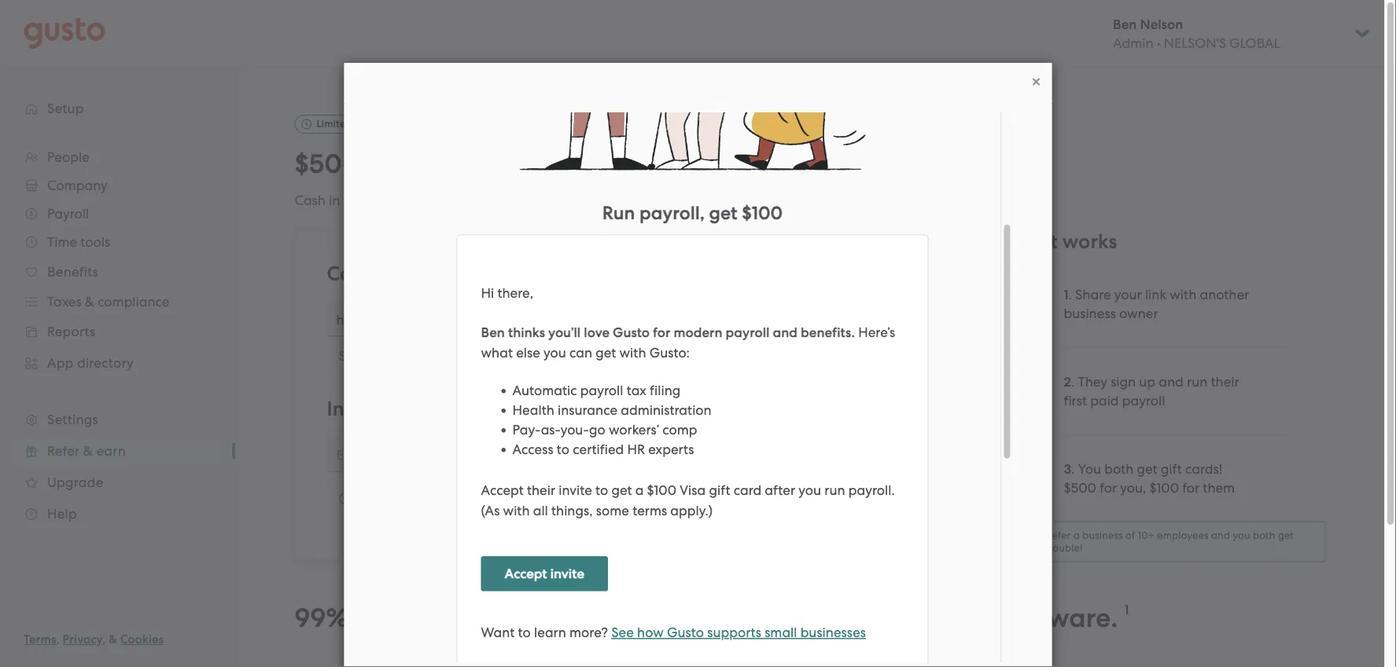 Task type: describe. For each thing, give the bounding box(es) containing it.
1 . share your link with another business owner
[[1064, 287, 1249, 322]]

cash in when your referral signs up for gusto. earn $1,000 if your referral's business has 10 or more employees.
[[295, 193, 974, 209]]

cookies button
[[120, 631, 164, 650]]

owner
[[1119, 306, 1158, 322]]

1 inside 1 . share your link with another business owner
[[1064, 287, 1069, 303]]

twitter button
[[510, 348, 559, 364]]

for inside cash in when your referral signs up for gusto. earn $1,000 if your referral's business has 10 or more employees.
[[514, 193, 531, 208]]

how it works
[[998, 230, 1117, 254]]

for left you,
[[1100, 480, 1117, 496]]

business inside 1 . share your link with another business owner
[[1064, 306, 1116, 322]]

an illustration of a handshake image
[[1007, 372, 1047, 412]]

$100 inside 3 . you both get gift cards! $500 for you, $100 for them
[[1150, 480, 1179, 496]]

business inside the 'refer a business of 10+ employees and you both get double!'
[[1083, 530, 1123, 542]]

terms , privacy , & cookies
[[24, 633, 164, 647]]

first
[[1064, 393, 1087, 409]]

preview email button
[[703, 484, 789, 516]]

score
[[617, 603, 682, 635]]

or
[[852, 193, 865, 209]]

. for 2
[[1071, 374, 1075, 390]]

referral's
[[697, 193, 751, 209]]

(or
[[645, 148, 680, 180]]

them inside 3 . you both get gift cards! $500 for you, $100 for them
[[1203, 480, 1235, 496]]

facebook
[[451, 349, 504, 362]]

link for share
[[525, 262, 558, 286]]

has
[[810, 193, 832, 209]]

$100 for them (or double!)
[[467, 148, 790, 180]]

how
[[998, 230, 1040, 254]]

linkedin button
[[559, 348, 615, 364]]

2 . they sign up and run their first paid payroll
[[1064, 374, 1239, 409]]

their
[[1211, 374, 1239, 390]]

you
[[1233, 530, 1250, 542]]

0 horizontal spatial and
[[380, 262, 417, 286]]

with
[[1170, 287, 1197, 302]]

referral
[[412, 193, 457, 208]]

get inside the 'refer a business of 10+ employees and you both get double!'
[[1278, 530, 1294, 542]]

$500 inside 3 . you both get gift cards! $500 for you, $100 for them
[[1064, 480, 1097, 496]]

invite by email
[[327, 397, 463, 421]]

both inside 3 . you both get gift cards! $500 for you, $100 for them
[[1105, 461, 1134, 477]]

2
[[1064, 374, 1071, 390]]

account menu element
[[1093, 0, 1373, 67]]

up inside cash in when your referral signs up for gusto. earn $1,000 if your referral's business has 10 or more employees.
[[494, 193, 510, 208]]

terms
[[24, 633, 56, 647]]

$1,000
[[609, 193, 651, 209]]

when
[[343, 193, 378, 208]]

0 horizontal spatial module__icon___go7vc image
[[339, 493, 351, 505]]

copy and share your link
[[327, 262, 558, 286]]

3 . you both get gift cards! $500 for you, $100 for them
[[1064, 461, 1235, 496]]

payroll inside 2 . they sign up and run their first paid payroll
[[1122, 393, 1165, 409]]

get inside 3 . you both get gift cards! $500 for you, $100 for them
[[1137, 461, 1158, 477]]

for up 'gusto.'
[[533, 148, 568, 180]]

your for cash in when your referral signs up for gusto. earn $1,000 if your referral's business has 10 or more employees.
[[381, 193, 408, 208]]

1 , from the left
[[56, 633, 60, 647]]

privacy
[[63, 633, 102, 647]]

0 vertical spatial $500
[[295, 148, 360, 180]]

double!)
[[686, 148, 790, 180]]

your right if
[[666, 193, 694, 209]]

privacy link
[[63, 633, 102, 647]]

sign
[[1111, 374, 1136, 390]]

cash
[[295, 193, 326, 208]]

preview email
[[703, 492, 789, 508]]

by
[[383, 397, 406, 421]]

terms link
[[24, 633, 56, 647]]

invite
[[327, 397, 378, 421]]

up inside 2 . they sign up and run their first paid payroll
[[1139, 374, 1156, 390]]

on:
[[426, 348, 445, 364]]

employees
[[1157, 530, 1209, 542]]

facebook button
[[445, 348, 510, 364]]

share inside 1 . share your link with another business owner
[[1075, 287, 1111, 302]]

in inside cash in when your referral signs up for gusto. earn $1,000 if your referral's business has 10 or more employees.
[[329, 193, 340, 208]]

employees.
[[904, 193, 974, 209]]

99%
[[295, 603, 348, 635]]

link for share
[[1145, 287, 1167, 302]]

0 vertical spatial them
[[575, 148, 639, 180]]

1 vertical spatial share
[[339, 348, 374, 364]]



Task type: vqa. For each thing, say whether or not it's contained in the screenshot.
leftmost in
yes



Task type: locate. For each thing, give the bounding box(es) containing it.
more
[[868, 193, 900, 209]]

a
[[1074, 530, 1080, 542]]

you,
[[1120, 480, 1146, 496]]

an illustration of a heart image
[[1007, 285, 1047, 324]]

0 vertical spatial in
[[329, 193, 340, 208]]

up right signs
[[494, 193, 510, 208]]

both
[[1105, 461, 1134, 477], [1253, 530, 1276, 542]]

0 horizontal spatial payroll
[[906, 603, 994, 635]]

0 vertical spatial up
[[494, 193, 510, 208]]

you
[[1078, 461, 1101, 477]]

1 right an illustration of a heart image
[[1064, 287, 1069, 303]]

share the link on: facebook
[[339, 348, 504, 364]]

of
[[1126, 530, 1135, 542]]

the
[[378, 348, 398, 364]]

1 horizontal spatial in
[[689, 603, 712, 635]]

1 inside 99% satisfaction. highest score in small-business payroll software. 1
[[1124, 602, 1129, 619]]

1 vertical spatial both
[[1253, 530, 1276, 542]]

gusto.
[[534, 193, 574, 208]]

they
[[1078, 374, 1108, 390]]

$500 down limited
[[295, 148, 360, 180]]

signs
[[460, 193, 491, 208]]

cards!
[[1185, 461, 1223, 477]]

$100 down 'gift'
[[1150, 480, 1179, 496]]

1 horizontal spatial both
[[1253, 530, 1276, 542]]

if
[[654, 193, 663, 209]]

link left on: at the left of the page
[[401, 348, 423, 364]]

and
[[380, 262, 417, 286], [1159, 374, 1184, 390], [1211, 530, 1230, 542]]

1 vertical spatial up
[[1139, 374, 1156, 390]]

email
[[411, 397, 463, 421], [755, 492, 789, 508]]

Enter email address email field
[[327, 438, 936, 472]]

1 horizontal spatial link
[[525, 262, 558, 286]]

0 vertical spatial and
[[380, 262, 417, 286]]

payroll
[[1122, 393, 1165, 409], [906, 603, 994, 635]]

0 horizontal spatial get
[[1137, 461, 1158, 477]]

them
[[575, 148, 639, 180], [1203, 480, 1235, 496]]

0 horizontal spatial up
[[494, 193, 510, 208]]

earn
[[578, 193, 606, 209]]

2 vertical spatial and
[[1211, 530, 1230, 542]]

your for copy and share your link
[[478, 262, 520, 286]]

1 horizontal spatial module__icon___go7vc image
[[1030, 76, 1043, 88]]

10+
[[1138, 530, 1155, 542]]

preview
[[703, 492, 751, 508]]

1 horizontal spatial up
[[1139, 374, 1156, 390]]

1 vertical spatial 1
[[1124, 602, 1129, 619]]

document
[[344, 63, 1052, 668]]

1 horizontal spatial payroll
[[1122, 393, 1165, 409]]

in
[[329, 193, 340, 208], [689, 603, 712, 635]]

. for 1
[[1069, 287, 1072, 302]]

0 horizontal spatial both
[[1105, 461, 1134, 477]]

1 right software.
[[1124, 602, 1129, 619]]

1 vertical spatial them
[[1203, 480, 1235, 496]]

module__icon___go7vc image
[[1030, 76, 1043, 88], [339, 493, 351, 505]]

0 horizontal spatial 1
[[1064, 287, 1069, 303]]

, left &
[[102, 633, 106, 647]]

1 horizontal spatial get
[[1278, 530, 1294, 542]]

0 horizontal spatial $100
[[467, 148, 527, 180]]

for
[[533, 148, 568, 180], [514, 193, 531, 208], [1100, 480, 1117, 496], [1182, 480, 1200, 496]]

and left run
[[1159, 374, 1184, 390]]

in right score
[[689, 603, 712, 635]]

1 horizontal spatial $500
[[1064, 480, 1097, 496]]

both up you,
[[1105, 461, 1134, 477]]

and right copy
[[380, 262, 417, 286]]

1
[[1064, 287, 1069, 303], [1124, 602, 1129, 619]]

, left privacy link
[[56, 633, 60, 647]]

2 vertical spatial link
[[401, 348, 423, 364]]

payroll inside 99% satisfaction. highest score in small-business payroll software. 1
[[906, 603, 994, 635]]

1 horizontal spatial $100
[[1150, 480, 1179, 496]]

0 vertical spatial email
[[411, 397, 463, 421]]

for down cards!
[[1182, 480, 1200, 496]]

0 horizontal spatial them
[[575, 148, 639, 180]]

1 vertical spatial in
[[689, 603, 712, 635]]

2 , from the left
[[102, 633, 106, 647]]

1 vertical spatial module__icon___go7vc image
[[339, 493, 351, 505]]

&
[[109, 633, 117, 647]]

them down cards!
[[1203, 480, 1235, 496]]

limited time offer
[[317, 118, 402, 130]]

email inside preview email button
[[755, 492, 789, 508]]

0 vertical spatial $100
[[467, 148, 527, 180]]

3
[[1064, 461, 1071, 477]]

1 vertical spatial $100
[[1150, 480, 1179, 496]]

0 vertical spatial both
[[1105, 461, 1134, 477]]

time
[[355, 118, 376, 130]]

both right you
[[1253, 530, 1276, 542]]

double!
[[1046, 543, 1083, 554]]

1 horizontal spatial share
[[1075, 287, 1111, 302]]

paid
[[1090, 393, 1119, 409]]

your
[[381, 193, 408, 208], [666, 193, 694, 209], [478, 262, 520, 286], [1114, 287, 1142, 302]]

0 horizontal spatial share
[[339, 348, 374, 364]]

link
[[525, 262, 558, 286], [1145, 287, 1167, 302], [401, 348, 423, 364]]

None field
[[327, 302, 823, 337]]

get right you
[[1278, 530, 1294, 542]]

. left you
[[1071, 461, 1075, 477]]

link down 'gusto.'
[[525, 262, 558, 286]]

99% satisfaction. highest score in small-business payroll software. 1
[[295, 602, 1129, 635]]

it
[[1045, 230, 1058, 254]]

0 vertical spatial payroll
[[1122, 393, 1165, 409]]

your up the owner
[[1114, 287, 1142, 302]]

highest
[[516, 603, 611, 635]]

in right cash
[[329, 193, 340, 208]]

refer
[[1046, 530, 1071, 542]]

copy
[[327, 262, 375, 286]]

get up you,
[[1137, 461, 1158, 477]]

refer a business of 10+ employees and you both get double!
[[1046, 530, 1294, 554]]

share left the
[[339, 348, 374, 364]]

. inside 2 . they sign up and run their first paid payroll
[[1071, 374, 1075, 390]]

business
[[754, 193, 807, 209], [1064, 306, 1116, 322], [1083, 530, 1123, 542], [795, 603, 900, 635]]

0 vertical spatial 1
[[1064, 287, 1069, 303]]

share
[[1075, 287, 1111, 302], [339, 348, 374, 364]]

gift
[[1161, 461, 1182, 477]]

home image
[[24, 18, 105, 49]]

1 vertical spatial email
[[755, 492, 789, 508]]

0 horizontal spatial ,
[[56, 633, 60, 647]]

0 vertical spatial share
[[1075, 287, 1111, 302]]

10
[[835, 193, 849, 209]]

0 vertical spatial .
[[1069, 287, 1072, 302]]

small-
[[718, 603, 795, 635]]

your right when on the top left of the page
[[381, 193, 408, 208]]

run
[[1187, 374, 1208, 390]]

1 horizontal spatial them
[[1203, 480, 1235, 496]]

up right 'sign'
[[1139, 374, 1156, 390]]

your right share
[[478, 262, 520, 286]]

an illustration of a gift image
[[1007, 460, 1047, 498]]

email right preview
[[755, 492, 789, 508]]

and left you
[[1211, 530, 1230, 542]]

twitter
[[516, 349, 553, 362]]

your for 1 . share your link with another business owner
[[1114, 287, 1142, 302]]

and inside the 'refer a business of 10+ employees and you both get double!'
[[1211, 530, 1230, 542]]

business inside 99% satisfaction. highest score in small-business payroll software. 1
[[795, 603, 900, 635]]

$100 up signs
[[467, 148, 527, 180]]

1 horizontal spatial 1
[[1124, 602, 1129, 619]]

0 horizontal spatial link
[[401, 348, 423, 364]]

2 horizontal spatial and
[[1211, 530, 1230, 542]]

limited
[[317, 118, 352, 130]]

cookies
[[120, 633, 164, 647]]

2 vertical spatial .
[[1071, 461, 1075, 477]]

1 vertical spatial .
[[1071, 374, 1075, 390]]

1 vertical spatial and
[[1159, 374, 1184, 390]]

for left 'gusto.'
[[514, 193, 531, 208]]

0 vertical spatial get
[[1137, 461, 1158, 477]]

. up "first"
[[1071, 374, 1075, 390]]

another
[[1200, 287, 1249, 302]]

2 horizontal spatial link
[[1145, 287, 1167, 302]]

1 horizontal spatial ,
[[102, 633, 106, 647]]

$500 down you
[[1064, 480, 1097, 496]]

up
[[494, 193, 510, 208], [1139, 374, 1156, 390]]

1 horizontal spatial and
[[1159, 374, 1184, 390]]

works
[[1063, 230, 1117, 254]]

0 horizontal spatial email
[[411, 397, 463, 421]]

offer
[[379, 118, 402, 130]]

2x list
[[998, 261, 1326, 563]]

and inside 2 . they sign up and run their first paid payroll
[[1159, 374, 1184, 390]]

link up the owner
[[1145, 287, 1167, 302]]

$100
[[467, 148, 527, 180], [1150, 480, 1179, 496]]

email right by
[[411, 397, 463, 421]]

both inside the 'refer a business of 10+ employees and you both get double!'
[[1253, 530, 1276, 542]]

linkedin
[[565, 349, 610, 362]]

0 vertical spatial link
[[525, 262, 558, 286]]

.
[[1069, 287, 1072, 302], [1071, 374, 1075, 390], [1071, 461, 1075, 477]]

. inside 1 . share your link with another business owner
[[1069, 287, 1072, 302]]

. inside 3 . you both get gift cards! $500 for you, $100 for them
[[1071, 461, 1075, 477]]

share down 'works'
[[1075, 287, 1111, 302]]

$500
[[295, 148, 360, 180], [1064, 480, 1097, 496]]

1 vertical spatial link
[[1145, 287, 1167, 302]]

,
[[56, 633, 60, 647], [102, 633, 106, 647]]

0 horizontal spatial $500
[[295, 148, 360, 180]]

0 horizontal spatial in
[[329, 193, 340, 208]]

your inside cash in when your referral signs up for gusto. earn $1,000 if your referral's business has 10 or more employees.
[[381, 193, 408, 208]]

0 vertical spatial module__icon___go7vc image
[[1030, 76, 1043, 88]]

1 vertical spatial payroll
[[906, 603, 994, 635]]

software.
[[1000, 603, 1118, 635]]

1 vertical spatial get
[[1278, 530, 1294, 542]]

them up earn
[[575, 148, 639, 180]]

get
[[1137, 461, 1158, 477], [1278, 530, 1294, 542]]

2x
[[1005, 526, 1037, 558]]

share
[[422, 262, 473, 286]]

satisfaction.
[[354, 603, 509, 635]]

your inside 1 . share your link with another business owner
[[1114, 287, 1142, 302]]

1 horizontal spatial email
[[755, 492, 789, 508]]

in inside 99% satisfaction. highest score in small-business payroll software. 1
[[689, 603, 712, 635]]

1 vertical spatial $500
[[1064, 480, 1097, 496]]

link inside 1 . share your link with another business owner
[[1145, 287, 1167, 302]]

. right an illustration of a heart image
[[1069, 287, 1072, 302]]



